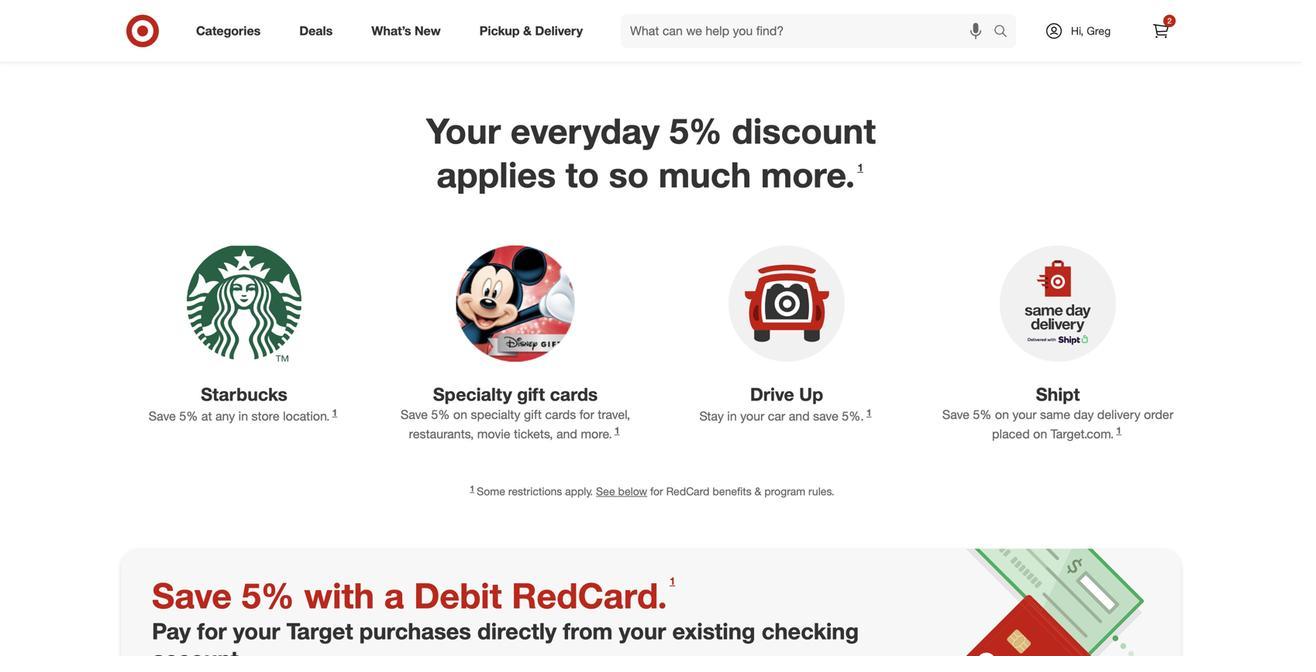 Task type: vqa. For each thing, say whether or not it's contained in the screenshot.


Task type: locate. For each thing, give the bounding box(es) containing it.
5% inside "save 5% on specialty gift cards for travel, restaurants, movie tickets, and more."
[[431, 407, 450, 423]]

1 link down discount
[[856, 161, 866, 179]]

1 horizontal spatial and
[[789, 409, 810, 424]]

2 benefits from the top
[[713, 485, 752, 499]]

0 vertical spatial below
[[618, 45, 648, 58]]

2 program from the top
[[765, 485, 806, 499]]

0 vertical spatial and
[[789, 409, 810, 424]]

drive
[[751, 384, 795, 406]]

benefits
[[713, 45, 752, 58], [713, 485, 752, 499]]

save inside starbucks save 5% at any in store location. 1
[[149, 409, 176, 424]]

directly
[[478, 618, 557, 646]]

0 horizontal spatial and
[[557, 427, 578, 442]]

so
[[609, 153, 649, 196]]

1 horizontal spatial in
[[728, 409, 737, 424]]

on for shipt
[[996, 407, 1010, 423]]

pay for your target purchases directly from your existing checking account.
[[152, 618, 859, 657]]

your left car
[[741, 409, 765, 424]]

&
[[523, 23, 532, 38], [755, 45, 762, 58], [755, 485, 762, 499]]

discount
[[732, 110, 876, 152]]

from
[[563, 618, 613, 646]]

pickup
[[480, 23, 520, 38]]

2
[[1168, 16, 1172, 26]]

a
[[384, 575, 404, 617]]

1 vertical spatial &
[[755, 45, 762, 58]]

up
[[800, 384, 824, 406]]

pay
[[152, 618, 191, 646]]

gift up 'tickets,'
[[524, 407, 542, 423]]

5% up restaurants,
[[431, 407, 450, 423]]

starbucks
[[201, 384, 288, 406]]

see
[[596, 45, 615, 58], [596, 485, 615, 499]]

restaurants,
[[409, 427, 474, 442]]

your everyday 5% discount applies to so much more. 1
[[426, 110, 876, 196]]

in
[[239, 409, 248, 424], [728, 409, 737, 424]]

0 vertical spatial benefits
[[713, 45, 752, 58]]

save 5% on your same day delivery order placed on target.com.
[[943, 407, 1174, 442]]

0 vertical spatial redcard
[[667, 45, 710, 58]]

your
[[1013, 407, 1037, 423], [741, 409, 765, 424], [233, 618, 280, 646], [619, 618, 667, 646]]

rules.
[[809, 45, 835, 58], [809, 485, 835, 499]]

and right car
[[789, 409, 810, 424]]

on for specialty gift cards
[[454, 407, 468, 423]]

purchases
[[360, 618, 471, 646]]

greg
[[1087, 24, 1111, 38]]

on up placed
[[996, 407, 1010, 423]]

everyday
[[511, 110, 660, 152]]

on
[[454, 407, 468, 423], [996, 407, 1010, 423], [1034, 427, 1048, 442]]

0 vertical spatial rules.
[[809, 45, 835, 58]]

1 vertical spatial and
[[557, 427, 578, 442]]

deals
[[300, 23, 333, 38]]

on down same
[[1034, 427, 1048, 442]]

account.
[[152, 646, 245, 657]]

below
[[618, 45, 648, 58], [618, 485, 648, 499]]

1 link down travel,
[[613, 425, 622, 442]]

starbucks save 5% at any in store location. 1
[[149, 384, 337, 424]]

1 up existing
[[670, 575, 676, 588]]

cards
[[550, 384, 598, 406], [545, 407, 576, 423]]

1 vertical spatial rules.
[[809, 485, 835, 499]]

your right the from
[[619, 618, 667, 646]]

1 right location.
[[332, 407, 337, 419]]

see below for redcard benefits & program rules.
[[596, 45, 835, 58]]

5% for redcard.
[[242, 575, 295, 617]]

What can we help you find? suggestions appear below search field
[[621, 14, 998, 48]]

specialty gift cards
[[433, 384, 598, 406]]

what's
[[372, 23, 411, 38]]

1 horizontal spatial on
[[996, 407, 1010, 423]]

delivery
[[1098, 407, 1141, 423]]

1 in from the left
[[239, 409, 248, 424]]

5% for cards
[[431, 407, 450, 423]]

for
[[651, 45, 664, 58], [580, 407, 595, 423], [651, 485, 664, 499], [197, 618, 227, 646]]

1 link
[[856, 161, 866, 179], [330, 407, 340, 424], [865, 407, 874, 424], [613, 425, 622, 442], [1115, 425, 1124, 442], [668, 575, 678, 593]]

specialty
[[471, 407, 521, 423]]

on inside "save 5% on specialty gift cards for travel, restaurants, movie tickets, and more."
[[454, 407, 468, 423]]

2 rules. from the top
[[809, 485, 835, 499]]

5%
[[670, 110, 723, 152], [431, 407, 450, 423], [974, 407, 992, 423], [179, 409, 198, 424], [242, 575, 295, 617]]

save for a
[[152, 575, 232, 617]]

save inside save 5% on your same day delivery order placed on target.com.
[[943, 407, 970, 423]]

tickets,
[[514, 427, 553, 442]]

2 horizontal spatial on
[[1034, 427, 1048, 442]]

and inside drive up stay in your car and save 5%. 1
[[789, 409, 810, 424]]

1 link right save
[[865, 407, 874, 424]]

redcard
[[667, 45, 710, 58], [667, 485, 710, 499]]

5% inside save 5% on your same day delivery order placed on target.com.
[[974, 407, 992, 423]]

apply.
[[565, 485, 593, 499]]

existing
[[673, 618, 756, 646]]

1 link for shipt
[[1115, 425, 1124, 442]]

1 link right store
[[330, 407, 340, 424]]

5% left at
[[179, 409, 198, 424]]

1 vertical spatial redcard
[[667, 485, 710, 499]]

0 vertical spatial program
[[765, 45, 806, 58]]

1 vertical spatial benefits
[[713, 485, 752, 499]]

1 vertical spatial below
[[618, 485, 648, 499]]

2 vertical spatial &
[[755, 485, 762, 499]]

0 horizontal spatial on
[[454, 407, 468, 423]]

and
[[789, 409, 810, 424], [557, 427, 578, 442]]

your up placed
[[1013, 407, 1037, 423]]

in inside starbucks save 5% at any in store location. 1
[[239, 409, 248, 424]]

gift up "save 5% on specialty gift cards for travel, restaurants, movie tickets, and more."
[[517, 384, 545, 406]]

5% for day
[[974, 407, 992, 423]]

deals link
[[286, 14, 352, 48]]

1 vertical spatial more.
[[581, 427, 613, 442]]

benefits inside 1 some restrictions apply. see below for redcard benefits & program rules.
[[713, 485, 752, 499]]

more. down discount
[[761, 153, 856, 196]]

5% up "much"
[[670, 110, 723, 152]]

2 see from the top
[[596, 485, 615, 499]]

much
[[659, 153, 752, 196]]

categories link
[[183, 14, 280, 48]]

1 vertical spatial program
[[765, 485, 806, 499]]

checking
[[762, 618, 859, 646]]

0 vertical spatial more.
[[761, 153, 856, 196]]

for inside "save 5% on specialty gift cards for travel, restaurants, movie tickets, and more."
[[580, 407, 595, 423]]

1 down discount
[[858, 161, 864, 174]]

1 left some
[[470, 484, 475, 494]]

your inside drive up stay in your car and save 5%. 1
[[741, 409, 765, 424]]

1 vertical spatial gift
[[524, 407, 542, 423]]

delivery
[[535, 23, 583, 38]]

see inside 1 some restrictions apply. see below for redcard benefits & program rules.
[[596, 485, 615, 499]]

more. down travel,
[[581, 427, 613, 442]]

1 inside 1 some restrictions apply. see below for redcard benefits & program rules.
[[470, 484, 475, 494]]

more. inside "save 5% on specialty gift cards for travel, restaurants, movie tickets, and more."
[[581, 427, 613, 442]]

1 link up existing
[[668, 575, 678, 593]]

0 vertical spatial &
[[523, 23, 532, 38]]

1 link for drive up
[[865, 407, 874, 424]]

new
[[415, 23, 441, 38]]

cards up 'tickets,'
[[545, 407, 576, 423]]

movie
[[477, 427, 511, 442]]

in right the any
[[239, 409, 248, 424]]

2 redcard from the top
[[667, 485, 710, 499]]

1 vertical spatial cards
[[545, 407, 576, 423]]

car
[[768, 409, 786, 424]]

1 horizontal spatial more.
[[761, 153, 856, 196]]

0 vertical spatial cards
[[550, 384, 598, 406]]

1 vertical spatial see
[[596, 485, 615, 499]]

save
[[401, 407, 428, 423], [943, 407, 970, 423], [149, 409, 176, 424], [152, 575, 232, 617]]

0 vertical spatial gift
[[517, 384, 545, 406]]

cards inside "save 5% on specialty gift cards for travel, restaurants, movie tickets, and more."
[[545, 407, 576, 423]]

0 horizontal spatial more.
[[581, 427, 613, 442]]

1 inside starbucks save 5% at any in store location. 1
[[332, 407, 337, 419]]

and right 'tickets,'
[[557, 427, 578, 442]]

0 horizontal spatial in
[[239, 409, 248, 424]]

1 right 5%.
[[867, 407, 872, 419]]

in right stay
[[728, 409, 737, 424]]

save for your
[[943, 407, 970, 423]]

starbucks logo image
[[187, 246, 302, 362]]

1 see from the top
[[596, 45, 615, 58]]

cards up travel,
[[550, 384, 598, 406]]

2 below from the top
[[618, 485, 648, 499]]

save inside "save 5% on specialty gift cards for travel, restaurants, movie tickets, and more."
[[401, 407, 428, 423]]

gift
[[517, 384, 545, 406], [524, 407, 542, 423]]

restrictions
[[509, 485, 562, 499]]

more.
[[761, 153, 856, 196], [581, 427, 613, 442]]

2 in from the left
[[728, 409, 737, 424]]

program
[[765, 45, 806, 58], [765, 485, 806, 499]]

0 vertical spatial see
[[596, 45, 615, 58]]

5% left same
[[974, 407, 992, 423]]

5% up "target"
[[242, 575, 295, 617]]

in inside drive up stay in your car and save 5%. 1
[[728, 409, 737, 424]]

1 link down "delivery"
[[1115, 425, 1124, 442]]

stay
[[700, 409, 724, 424]]

redcard inside 1 some restrictions apply. see below for redcard benefits & program rules.
[[667, 485, 710, 499]]

1
[[858, 161, 864, 174], [332, 407, 337, 419], [867, 407, 872, 419], [615, 425, 620, 436], [1117, 425, 1122, 436], [470, 484, 475, 494], [670, 575, 676, 588]]

hi, greg
[[1072, 24, 1111, 38]]

on down specialty
[[454, 407, 468, 423]]



Task type: describe. For each thing, give the bounding box(es) containing it.
5% inside starbucks save 5% at any in store location. 1
[[179, 409, 198, 424]]

travel,
[[598, 407, 631, 423]]

save 5% with a debit redcard. 1
[[152, 575, 676, 617]]

applies
[[437, 153, 556, 196]]

debit
[[414, 575, 502, 617]]

what's new link
[[358, 14, 460, 48]]

5% inside your everyday 5% discount applies to so much more. 1
[[670, 110, 723, 152]]

day
[[1074, 407, 1095, 423]]

2 link
[[1145, 14, 1179, 48]]

shipt
[[1037, 384, 1081, 406]]

search button
[[987, 14, 1024, 51]]

pickup & delivery
[[480, 23, 583, 38]]

1 rules. from the top
[[809, 45, 835, 58]]

your
[[426, 110, 501, 152]]

what's new
[[372, 23, 441, 38]]

save for specialty
[[401, 407, 428, 423]]

target.com.
[[1051, 427, 1115, 442]]

search
[[987, 25, 1024, 40]]

1 below from the top
[[618, 45, 648, 58]]

hi,
[[1072, 24, 1084, 38]]

5%.
[[842, 409, 865, 424]]

more. inside your everyday 5% discount applies to so much more. 1
[[761, 153, 856, 196]]

drive up stay in your car and save 5%. 1
[[700, 384, 872, 424]]

gift cards icon image
[[456, 246, 575, 362]]

to
[[566, 153, 599, 196]]

specialty
[[433, 384, 512, 406]]

shipt logo image
[[1000, 246, 1117, 362]]

store
[[252, 409, 280, 424]]

for inside pay for your target purchases directly from your existing checking account.
[[197, 618, 227, 646]]

at
[[202, 409, 212, 424]]

target
[[287, 618, 353, 646]]

drive up logo image
[[729, 246, 845, 362]]

1 down "delivery"
[[1117, 425, 1122, 436]]

1 program from the top
[[765, 45, 806, 58]]

some
[[477, 485, 506, 499]]

gift inside "save 5% on specialty gift cards for travel, restaurants, movie tickets, and more."
[[524, 407, 542, 423]]

placed
[[993, 427, 1030, 442]]

location.
[[283, 409, 330, 424]]

1 inside 'save 5% with a debit redcard. 1'
[[670, 575, 676, 588]]

with
[[304, 575, 375, 617]]

1 some restrictions apply. see below for redcard benefits & program rules.
[[470, 484, 835, 499]]

& inside 1 some restrictions apply. see below for redcard benefits & program rules.
[[755, 485, 762, 499]]

1 benefits from the top
[[713, 45, 752, 58]]

1 redcard from the top
[[667, 45, 710, 58]]

rules. inside 1 some restrictions apply. see below for redcard benefits & program rules.
[[809, 485, 835, 499]]

below inside 1 some restrictions apply. see below for redcard benefits & program rules.
[[618, 485, 648, 499]]

save
[[814, 409, 839, 424]]

program inside 1 some restrictions apply. see below for redcard benefits & program rules.
[[765, 485, 806, 499]]

your inside save 5% on your same day delivery order placed on target.com.
[[1013, 407, 1037, 423]]

for inside 1 some restrictions apply. see below for redcard benefits & program rules.
[[651, 485, 664, 499]]

1 inside drive up stay in your car and save 5%. 1
[[867, 407, 872, 419]]

order
[[1145, 407, 1174, 423]]

1 inside your everyday 5% discount applies to so much more. 1
[[858, 161, 864, 174]]

same
[[1041, 407, 1071, 423]]

1 link for starbucks
[[330, 407, 340, 424]]

any
[[216, 409, 235, 424]]

categories
[[196, 23, 261, 38]]

redcard.
[[512, 575, 668, 617]]

your up account. at left bottom
[[233, 618, 280, 646]]

pickup & delivery link
[[467, 14, 603, 48]]

save 5% on specialty gift cards for travel, restaurants, movie tickets, and more.
[[401, 407, 631, 442]]

redcard debit graphic image
[[961, 550, 1145, 657]]

1 link for specialty gift cards
[[613, 425, 622, 442]]

and inside "save 5% on specialty gift cards for travel, restaurants, movie tickets, and more."
[[557, 427, 578, 442]]

1 down travel,
[[615, 425, 620, 436]]



